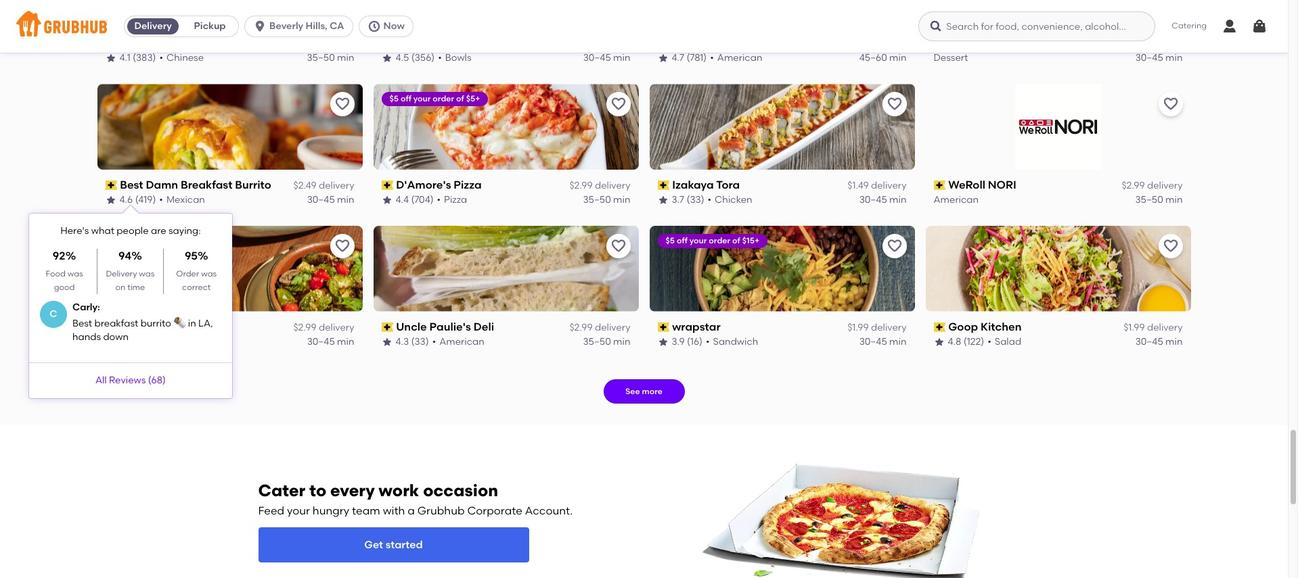 Task type: describe. For each thing, give the bounding box(es) containing it.
carly best breakfast burrito 🌯 in la, hands down
[[72, 302, 213, 343]]

save this restaurant button for best damn breakfast burrito
[[330, 92, 354, 116]]

best damn breakfast burrito logo image
[[97, 84, 363, 170]]

min for sweetgreen
[[613, 52, 631, 63]]

save this restaurant image for uncle paulie's deli
[[610, 238, 627, 254]]

pizza for d'amore's pizza
[[454, 179, 482, 192]]

$15+
[[742, 236, 760, 246]]

$1.99 delivery for goop kitchen
[[1124, 322, 1183, 334]]

save this restaurant image for izakaya tora
[[887, 96, 903, 112]]

$1.49 delivery for sweetgreen
[[572, 38, 631, 50]]

cater
[[258, 481, 306, 501]]

svg image for now
[[367, 20, 381, 33]]

now
[[384, 20, 405, 32]]

30–45 for izakaya tora
[[860, 194, 887, 206]]

subscription pass image for goop kitchen
[[934, 323, 946, 333]]

subscription pass image for norms restaurant
[[658, 39, 670, 48]]

save this restaurant image for best damn breakfast burrito
[[334, 96, 350, 112]]

subscription pass image for haidilao hot pot century city
[[934, 39, 946, 48]]

grubhub
[[417, 505, 465, 518]]

delivery for true food kitchen
[[319, 322, 354, 334]]

(356)
[[411, 52, 435, 63]]

people
[[117, 225, 149, 237]]

$1.99 for goop kitchen
[[1124, 322, 1145, 334]]

city
[[1085, 37, 1107, 50]]

goop
[[949, 321, 978, 334]]

delivery button
[[125, 16, 182, 37]]

45–60 min
[[860, 52, 907, 63]]

min for norms restaurant
[[890, 52, 907, 63]]

4.1
[[119, 52, 130, 63]]

your for d'amore's pizza
[[413, 94, 431, 104]]

Search for food, convenience, alcohol... search field
[[919, 12, 1156, 41]]

1 vertical spatial american
[[934, 194, 979, 206]]

(122)
[[964, 336, 985, 348]]

save this restaurant button for uncle paulie's deli
[[606, 234, 631, 259]]

• bowls
[[438, 52, 472, 63]]

american for uncle paulie's deli
[[440, 336, 485, 348]]

izakaya tora
[[672, 179, 740, 192]]

save this restaurant image for goop kitchen
[[1163, 238, 1179, 254]]

hunan
[[120, 37, 155, 50]]

30–45 min for best damn breakfast burrito
[[307, 194, 354, 206]]

35–50 for d'amore's pizza
[[583, 194, 611, 206]]

weroll
[[949, 179, 986, 192]]

delivery for wrapstar
[[871, 322, 907, 334]]

30–45 min for izakaya tora
[[860, 194, 907, 206]]

4.6 (419)
[[119, 194, 156, 206]]

(419)
[[135, 194, 156, 206]]

uncle paulie's deli
[[396, 321, 494, 334]]

chinese
[[167, 52, 204, 63]]

$1.49 for sweetgreen
[[572, 38, 593, 50]]

food for true
[[146, 321, 173, 334]]

star icon image for d'amore's pizza
[[381, 195, 392, 206]]

• for d'amore's pizza
[[437, 194, 441, 206]]

30–45 min for haidilao hot pot century city
[[1136, 52, 1183, 63]]

see more button
[[604, 380, 685, 404]]

save this restaurant button for true food kitchen
[[330, 234, 354, 259]]

delivery for haidilao hot pot century city
[[1148, 38, 1183, 50]]

$2.99 for d'amore's pizza
[[570, 180, 593, 192]]

subscription pass image for wrapstar
[[658, 323, 670, 333]]

• salad
[[988, 336, 1022, 348]]

• for goop kitchen
[[988, 336, 992, 348]]

dessert
[[934, 52, 968, 63]]

see
[[626, 387, 640, 397]]

min for hunan cafe
[[337, 52, 354, 63]]

4.1 (383)
[[119, 52, 156, 63]]

• chicken
[[708, 194, 753, 206]]

4.6
[[119, 194, 133, 206]]

30–45 min for sweetgreen
[[583, 52, 631, 63]]

true food kitchen
[[120, 321, 216, 334]]

corporate
[[467, 505, 523, 518]]

tora
[[716, 179, 740, 192]]

star icon image for goop kitchen
[[934, 337, 945, 348]]

• chinese
[[159, 52, 204, 63]]

$2.49 delivery for haidilao hot pot century city
[[1122, 38, 1183, 50]]

hot
[[997, 37, 1016, 50]]

pickup
[[194, 20, 226, 32]]

delivery for izakaya tora
[[871, 180, 907, 192]]

norms restaurant
[[672, 37, 776, 50]]

are
[[151, 225, 166, 237]]

was for 95
[[201, 269, 217, 279]]

save this restaurant image for weroll nori
[[1163, 96, 1179, 112]]

best inside carly best breakfast burrito 🌯 in la, hands down
[[72, 318, 92, 330]]

$2.99 delivery for true food kitchen
[[293, 322, 354, 334]]

2 kitchen from the left
[[981, 321, 1022, 334]]

get started link
[[258, 528, 529, 563]]

4.4
[[396, 194, 409, 206]]

catering button
[[1163, 11, 1217, 42]]

45–60
[[860, 52, 887, 63]]

started
[[386, 539, 423, 552]]

$5 for wrapstar
[[666, 236, 675, 246]]

save this restaurant button for goop kitchen
[[1159, 234, 1183, 259]]

svg image for beverly hills, ca
[[253, 20, 267, 33]]

tooltip containing 92
[[29, 206, 232, 399]]

chicken
[[715, 194, 753, 206]]

with
[[383, 505, 405, 518]]

4.7
[[672, 52, 684, 63]]

century
[[1039, 37, 1082, 50]]

beverly hills, ca
[[270, 20, 344, 32]]

subscription pass image for uncle paulie's deli
[[381, 323, 393, 333]]

(383)
[[133, 52, 156, 63]]

your inside the cater to every work occasion feed your hungry team with a grubhub corporate account.
[[287, 505, 310, 518]]

4.3
[[396, 336, 409, 348]]

norms
[[672, 37, 714, 50]]

time
[[127, 283, 145, 292]]

$1.99 delivery for wrapstar
[[848, 322, 907, 334]]

goop kitchen logo image
[[926, 226, 1191, 312]]

4.4 (704)
[[396, 194, 434, 206]]

order for wrapstar
[[709, 236, 731, 246]]

delivery for weroll nori
[[1148, 180, 1183, 192]]

$5 off your order of $5+
[[390, 94, 480, 104]]

star icon image left "3.8"
[[105, 337, 116, 348]]

off for d'amore's pizza
[[401, 94, 412, 104]]

cater to every work occasion feed your hungry team with a grubhub corporate account.
[[258, 481, 573, 518]]

min for izakaya tora
[[890, 194, 907, 206]]

3.7
[[672, 194, 685, 206]]

)
[[162, 375, 166, 386]]

haidilao hot pot century city
[[949, 37, 1107, 50]]

35–50 for weroll nori
[[1136, 194, 1164, 206]]

c
[[50, 309, 57, 320]]

delivery for goop kitchen
[[1148, 322, 1183, 334]]

damn
[[146, 179, 178, 192]]

here's
[[60, 225, 89, 237]]

68
[[151, 375, 162, 386]]

min for true food kitchen
[[337, 336, 354, 348]]

now button
[[358, 16, 419, 37]]

la,
[[198, 318, 213, 330]]

izakaya tora logo image
[[650, 84, 915, 170]]

get started
[[364, 539, 423, 552]]

save this restaurant button for weroll nori
[[1159, 92, 1183, 116]]

(781)
[[687, 52, 707, 63]]

paulie's
[[430, 321, 471, 334]]

35–50 min for d'amore's pizza
[[583, 194, 631, 206]]

wrapstar logo image
[[650, 226, 915, 312]]

• american for paulie's
[[432, 336, 485, 348]]

true
[[120, 321, 143, 334]]

3.7 (33)
[[672, 194, 704, 206]]

3 svg image from the left
[[930, 20, 943, 33]]

min for haidilao hot pot century city
[[1166, 52, 1183, 63]]

hunan cafe
[[120, 37, 184, 50]]

haidilao
[[949, 37, 994, 50]]

(
[[148, 375, 151, 386]]

deli
[[474, 321, 494, 334]]

$2.49 for haidilao hot pot century city
[[1122, 38, 1145, 50]]

true food kitchen logo image
[[97, 226, 363, 312]]

of for d'amore's pizza
[[456, 94, 464, 104]]

reviews
[[109, 375, 146, 386]]

was for 94
[[139, 269, 155, 279]]

sweetgreen
[[396, 37, 459, 50]]

92
[[53, 250, 65, 263]]

$2.99 for uncle paulie's deli
[[570, 322, 593, 334]]

30–45 for true food kitchen
[[307, 336, 335, 348]]

mexican
[[166, 194, 205, 206]]

1 horizontal spatial best
[[120, 179, 143, 192]]

min for goop kitchen
[[1166, 336, 1183, 348]]



Task type: vqa. For each thing, say whether or not it's contained in the screenshot.
Haidilao Hot Pot Century City
yes



Task type: locate. For each thing, give the bounding box(es) containing it.
save this restaurant image
[[334, 96, 350, 112], [887, 96, 903, 112], [610, 238, 627, 254]]

• pizza
[[437, 194, 467, 206]]

star icon image left "3.9"
[[658, 337, 669, 348]]

subscription pass image left norms
[[658, 39, 670, 48]]

svg image inside beverly hills, ca button
[[253, 20, 267, 33]]

subscription pass image for weroll nori
[[934, 181, 946, 190]]

1 horizontal spatial of
[[733, 236, 741, 246]]

kitchen down correct
[[175, 321, 216, 334]]

hills,
[[306, 20, 328, 32]]

2 $1.99 delivery from the left
[[1124, 322, 1183, 334]]

star icon image left 4.6
[[105, 195, 116, 206]]

(16)
[[687, 336, 703, 348]]

your for wrapstar
[[690, 236, 707, 246]]

bowls
[[445, 52, 472, 63]]

star icon image for hunan cafe
[[105, 53, 116, 64]]

35–50 min for weroll nori
[[1136, 194, 1183, 206]]

kitchen
[[175, 321, 216, 334], [981, 321, 1022, 334]]

0 horizontal spatial order
[[433, 94, 454, 104]]

your down cater
[[287, 505, 310, 518]]

• american for restaurant
[[710, 52, 763, 63]]

burrito
[[235, 179, 271, 192]]

1 horizontal spatial (33)
[[687, 194, 704, 206]]

1 horizontal spatial $1.99 delivery
[[1124, 322, 1183, 334]]

35–50 for uncle paulie's deli
[[583, 336, 611, 348]]

30–45 min for wrapstar
[[860, 336, 907, 348]]

2 $1.99 from the left
[[1124, 322, 1145, 334]]

• down goop kitchen
[[988, 336, 992, 348]]

$2.49 down beverly hills, ca button
[[294, 38, 317, 50]]

main navigation navigation
[[0, 0, 1288, 53]]

subscription pass image down now button
[[381, 39, 393, 48]]

every
[[330, 481, 375, 501]]

of left $15+
[[733, 236, 741, 246]]

1 horizontal spatial was
[[139, 269, 155, 279]]

save this restaurant image for true food kitchen
[[334, 238, 350, 254]]

• sandwich
[[706, 336, 759, 348]]

94
[[118, 250, 131, 263]]

0 vertical spatial best
[[120, 179, 143, 192]]

• right (781)
[[710, 52, 714, 63]]

1 kitchen from the left
[[175, 321, 216, 334]]

your down 3.7 (33)
[[690, 236, 707, 246]]

0 horizontal spatial your
[[287, 505, 310, 518]]

kitchen up • salad
[[981, 321, 1022, 334]]

star icon image left 4.5
[[381, 53, 392, 64]]

1 horizontal spatial svg image
[[367, 20, 381, 33]]

0 vertical spatial american
[[718, 52, 763, 63]]

was inside 92 food was good
[[67, 269, 83, 279]]

tooltip
[[29, 206, 232, 399]]

food left 🌯
[[146, 321, 173, 334]]

correct
[[182, 283, 211, 292]]

delivery for sweetgreen
[[595, 38, 631, 50]]

$2.49 for norms restaurant
[[846, 38, 869, 50]]

1 horizontal spatial american
[[718, 52, 763, 63]]

• for best damn breakfast burrito
[[159, 194, 163, 206]]

delivery up on
[[106, 269, 137, 279]]

1 was from the left
[[67, 269, 83, 279]]

$1.99
[[848, 322, 869, 334], [1124, 322, 1145, 334]]

$1.99 delivery
[[848, 322, 907, 334], [1124, 322, 1183, 334]]

95
[[185, 250, 198, 263]]

1 horizontal spatial $1.49 delivery
[[848, 180, 907, 192]]

0 vertical spatial food
[[46, 269, 66, 279]]

0 horizontal spatial $1.49
[[572, 38, 593, 50]]

1 vertical spatial delivery
[[106, 269, 137, 279]]

star icon image left 4.7
[[658, 53, 669, 64]]

best up hands
[[72, 318, 92, 330]]

was
[[67, 269, 83, 279], [139, 269, 155, 279], [201, 269, 217, 279]]

4.5 (356)
[[396, 52, 435, 63]]

• down izakaya tora
[[708, 194, 712, 206]]

was for 92
[[67, 269, 83, 279]]

was inside 95 order was correct
[[201, 269, 217, 279]]

was inside 94 delivery was on time
[[139, 269, 155, 279]]

0 vertical spatial (33)
[[687, 194, 704, 206]]

subscription pass image up dessert
[[934, 39, 946, 48]]

$2.49 up 45–60
[[846, 38, 869, 50]]

30–45
[[583, 52, 611, 63], [1136, 52, 1164, 63], [307, 194, 335, 206], [860, 194, 887, 206], [307, 336, 335, 348], [860, 336, 887, 348], [1136, 336, 1164, 348]]

subscription pass image for sweetgreen
[[381, 39, 393, 48]]

2 horizontal spatial svg image
[[930, 20, 943, 33]]

$2.49 delivery for hunan cafe
[[294, 38, 354, 50]]

$1.49 for izakaya tora
[[848, 180, 869, 192]]

0 horizontal spatial american
[[440, 336, 485, 348]]

$5
[[390, 94, 399, 104], [666, 236, 675, 246]]

restaurant
[[716, 37, 776, 50]]

35–50
[[307, 52, 335, 63], [583, 194, 611, 206], [1136, 194, 1164, 206], [583, 336, 611, 348]]

1 svg image from the left
[[1222, 18, 1238, 35]]

svg image left beverly
[[253, 20, 267, 33]]

0 horizontal spatial $1.99
[[848, 322, 869, 334]]

your down (356)
[[413, 94, 431, 104]]

• down uncle paulie's deli
[[432, 336, 436, 348]]

pizza down d'amore's pizza
[[444, 194, 467, 206]]

a
[[408, 505, 415, 518]]

(33)
[[687, 194, 704, 206], [411, 336, 429, 348]]

1 horizontal spatial save this restaurant image
[[610, 238, 627, 254]]

svg image left now
[[367, 20, 381, 33]]

$2.49 for best damn breakfast burrito
[[294, 180, 317, 192]]

subscription pass image left true
[[105, 323, 117, 333]]

0 vertical spatial pizza
[[454, 179, 482, 192]]

4.7 (781)
[[672, 52, 707, 63]]

food inside 92 food was good
[[46, 269, 66, 279]]

1 horizontal spatial $5
[[666, 236, 675, 246]]

35–50 for hunan cafe
[[307, 52, 335, 63]]

star icon image
[[105, 53, 116, 64], [381, 53, 392, 64], [658, 53, 669, 64], [105, 195, 116, 206], [381, 195, 392, 206], [658, 195, 669, 206], [105, 337, 116, 348], [381, 337, 392, 348], [658, 337, 669, 348], [934, 337, 945, 348]]

(33) down izakaya
[[687, 194, 704, 206]]

uncle paulie's deli logo image
[[373, 226, 639, 312]]

0 vertical spatial $5
[[390, 94, 399, 104]]

off down 3.7
[[677, 236, 688, 246]]

save this restaurant button for izakaya tora
[[882, 92, 907, 116]]

down
[[103, 332, 129, 343]]

d'amore's
[[396, 179, 451, 192]]

1 horizontal spatial $1.99
[[1124, 322, 1145, 334]]

$1.49 delivery for izakaya tora
[[848, 180, 907, 192]]

2 was from the left
[[139, 269, 155, 279]]

2 vertical spatial your
[[287, 505, 310, 518]]

save this restaurant image
[[610, 96, 627, 112], [1163, 96, 1179, 112], [334, 238, 350, 254], [887, 238, 903, 254], [1163, 238, 1179, 254]]

$5 down 4.5
[[390, 94, 399, 104]]

off
[[401, 94, 412, 104], [677, 236, 688, 246]]

occasion
[[423, 481, 498, 501]]

carly
[[72, 302, 97, 314]]

30–45 min
[[583, 52, 631, 63], [1136, 52, 1183, 63], [307, 194, 354, 206], [860, 194, 907, 206], [307, 336, 354, 348], [860, 336, 907, 348], [1136, 336, 1183, 348]]

weroll nori logo image
[[1016, 84, 1102, 170]]

• for norms restaurant
[[710, 52, 714, 63]]

0 horizontal spatial $5
[[390, 94, 399, 104]]

$2.49 delivery for norms restaurant
[[846, 38, 907, 50]]

salad
[[995, 336, 1022, 348]]

0 horizontal spatial svg image
[[1222, 18, 1238, 35]]

$2.49
[[294, 38, 317, 50], [846, 38, 869, 50], [1122, 38, 1145, 50], [294, 180, 317, 192]]

35–50 min for hunan cafe
[[307, 52, 354, 63]]

$1.49
[[572, 38, 593, 50], [848, 180, 869, 192]]

30–45 min for true food kitchen
[[307, 336, 354, 348]]

subscription pass image left goop
[[934, 323, 946, 333]]

$2.99 delivery for d'amore's pizza
[[570, 180, 631, 192]]

order left $15+
[[709, 236, 731, 246]]

$5 down 3.7
[[666, 236, 675, 246]]

subscription pass image left izakaya
[[658, 181, 670, 190]]

0 horizontal spatial best
[[72, 318, 92, 330]]

$2.49 right burrito
[[294, 180, 317, 192]]

get
[[364, 539, 383, 552]]

feed
[[258, 505, 284, 518]]

0 vertical spatial $1.49
[[572, 38, 593, 50]]

3.9
[[672, 336, 685, 348]]

delivery inside 94 delivery was on time
[[106, 269, 137, 279]]

food up good
[[46, 269, 66, 279]]

30–45 for sweetgreen
[[583, 52, 611, 63]]

1 vertical spatial $5
[[666, 236, 675, 246]]

0 horizontal spatial was
[[67, 269, 83, 279]]

1 horizontal spatial off
[[677, 236, 688, 246]]

$2.99 delivery for weroll nori
[[1122, 180, 1183, 192]]

35–50 min for uncle paulie's deli
[[583, 336, 631, 348]]

star icon image left 4.8
[[934, 337, 945, 348]]

0 horizontal spatial of
[[456, 94, 464, 104]]

3.8
[[119, 336, 133, 348]]

order left $5+
[[433, 94, 454, 104]]

svg image up dessert
[[930, 20, 943, 33]]

• for hunan cafe
[[159, 52, 163, 63]]

4.8 (122)
[[948, 336, 985, 348]]

wrapstar
[[672, 321, 721, 334]]

2 horizontal spatial your
[[690, 236, 707, 246]]

subscription pass image left 'd'amore's'
[[381, 181, 393, 190]]

35–50 min
[[307, 52, 354, 63], [583, 194, 631, 206], [1136, 194, 1183, 206], [583, 336, 631, 348]]

0 vertical spatial off
[[401, 94, 412, 104]]

american down weroll
[[934, 194, 979, 206]]

• american down restaurant
[[710, 52, 763, 63]]

svg image inside now button
[[367, 20, 381, 33]]

delivery inside button
[[134, 20, 172, 32]]

subscription pass image for d'amore's pizza
[[381, 181, 393, 190]]

off down 4.5
[[401, 94, 412, 104]]

• right (356)
[[438, 52, 442, 63]]

4.3 (33)
[[396, 336, 429, 348]]

3 was from the left
[[201, 269, 217, 279]]

• right (383) on the left of the page
[[159, 52, 163, 63]]

delivery
[[134, 20, 172, 32], [106, 269, 137, 279]]

95 order was correct
[[176, 250, 217, 292]]

0 horizontal spatial • american
[[432, 336, 485, 348]]

• for sweetgreen
[[438, 52, 442, 63]]

1 horizontal spatial order
[[709, 236, 731, 246]]

$2.99 delivery for uncle paulie's deli
[[570, 322, 631, 334]]

was up good
[[67, 269, 83, 279]]

1 horizontal spatial kitchen
[[981, 321, 1022, 334]]

order
[[176, 269, 199, 279]]

1 vertical spatial $1.49
[[848, 180, 869, 192]]

subscription pass image for true food kitchen
[[105, 323, 117, 333]]

2 svg image from the left
[[1252, 18, 1268, 35]]

0 vertical spatial of
[[456, 94, 464, 104]]

0 vertical spatial delivery
[[134, 20, 172, 32]]

subscription pass image
[[658, 39, 670, 48], [381, 181, 393, 190], [934, 181, 946, 190], [381, 323, 393, 333], [934, 323, 946, 333]]

• for izakaya tora
[[708, 194, 712, 206]]

$5 for d'amore's pizza
[[390, 94, 399, 104]]

star icon image left 4.1 at the left of page
[[105, 53, 116, 64]]

0 vertical spatial $1.49 delivery
[[572, 38, 631, 50]]

pickup button
[[182, 16, 238, 37]]

0 horizontal spatial save this restaurant image
[[334, 96, 350, 112]]

1 vertical spatial $1.49 delivery
[[848, 180, 907, 192]]

0 vertical spatial • american
[[710, 52, 763, 63]]

see more
[[626, 387, 663, 397]]

star icon image left 4.4
[[381, 195, 392, 206]]

1 vertical spatial of
[[733, 236, 741, 246]]

$2.99 for true food kitchen
[[293, 322, 317, 334]]

🌯
[[174, 318, 186, 330]]

pot
[[1019, 37, 1037, 50]]

$2.49 for hunan cafe
[[294, 38, 317, 50]]

delivery for d'amore's pizza
[[595, 180, 631, 192]]

$2.99 for weroll nori
[[1122, 180, 1145, 192]]

$2.49 right city
[[1122, 38, 1145, 50]]

1 vertical spatial order
[[709, 236, 731, 246]]

0 horizontal spatial off
[[401, 94, 412, 104]]

• for uncle paulie's deli
[[432, 336, 436, 348]]

weroll nori
[[949, 179, 1017, 192]]

order
[[433, 94, 454, 104], [709, 236, 731, 246]]

1 vertical spatial pizza
[[444, 194, 467, 206]]

min for wrapstar
[[890, 336, 907, 348]]

svg image
[[253, 20, 267, 33], [367, 20, 381, 33], [930, 20, 943, 33]]

subscription pass image left wrapstar
[[658, 323, 670, 333]]

0 horizontal spatial $1.99 delivery
[[848, 322, 907, 334]]

in
[[188, 318, 196, 330]]

of left $5+
[[456, 94, 464, 104]]

saying:
[[169, 225, 201, 237]]

subscription pass image for best damn breakfast burrito
[[105, 181, 117, 190]]

94 delivery was on time
[[106, 250, 155, 292]]

2 horizontal spatial american
[[934, 194, 979, 206]]

0 horizontal spatial (33)
[[411, 336, 429, 348]]

delivery for uncle paulie's deli
[[595, 322, 631, 334]]

• for wrapstar
[[706, 336, 710, 348]]

1 vertical spatial food
[[146, 321, 173, 334]]

uncle
[[396, 321, 427, 334]]

0 horizontal spatial $1.49 delivery
[[572, 38, 631, 50]]

pizza up "• pizza"
[[454, 179, 482, 192]]

1 svg image from the left
[[253, 20, 267, 33]]

star icon image left 4.3 on the left
[[381, 337, 392, 348]]

food for 92
[[46, 269, 66, 279]]

$1.49 delivery
[[572, 38, 631, 50], [848, 180, 907, 192]]

subscription pass image
[[105, 39, 117, 48], [381, 39, 393, 48], [934, 39, 946, 48], [105, 181, 117, 190], [658, 181, 670, 190], [105, 323, 117, 333], [658, 323, 670, 333]]

92 food was good
[[46, 250, 83, 292]]

star icon image left 3.7
[[658, 195, 669, 206]]

2 vertical spatial american
[[440, 336, 485, 348]]

subscription pass image for izakaya tora
[[658, 181, 670, 190]]

subscription pass image left hunan
[[105, 39, 117, 48]]

1 $1.99 from the left
[[848, 322, 869, 334]]

delivery for norms restaurant
[[871, 38, 907, 50]]

(704)
[[411, 194, 434, 206]]

1 vertical spatial best
[[72, 318, 92, 330]]

$5+
[[466, 94, 480, 104]]

$1.99 for wrapstar
[[848, 322, 869, 334]]

star icon image for uncle paulie's deli
[[381, 337, 392, 348]]

what
[[91, 225, 114, 237]]

0 vertical spatial your
[[413, 94, 431, 104]]

(33) down uncle at the bottom of the page
[[411, 336, 429, 348]]

was up correct
[[201, 269, 217, 279]]

2 horizontal spatial was
[[201, 269, 217, 279]]

1 vertical spatial your
[[690, 236, 707, 246]]

of
[[456, 94, 464, 104], [733, 236, 741, 246]]

30–45 min for goop kitchen
[[1136, 336, 1183, 348]]

star icon image for sweetgreen
[[381, 53, 392, 64]]

delivery for best damn breakfast burrito
[[319, 180, 354, 192]]

delivery up hunan cafe
[[134, 20, 172, 32]]

svg image
[[1222, 18, 1238, 35], [1252, 18, 1268, 35]]

here's what people are saying:
[[60, 225, 201, 237]]

pizza for • pizza
[[444, 194, 467, 206]]

2 horizontal spatial save this restaurant image
[[887, 96, 903, 112]]

1 horizontal spatial food
[[146, 321, 173, 334]]

• right (16) on the right bottom of the page
[[706, 336, 710, 348]]

all reviews ( 68 )
[[95, 375, 166, 386]]

breakfast
[[94, 318, 138, 330]]

american
[[718, 52, 763, 63], [934, 194, 979, 206], [440, 336, 485, 348]]

on
[[115, 283, 125, 292]]

of for wrapstar
[[733, 236, 741, 246]]

• down d'amore's pizza
[[437, 194, 441, 206]]

• american
[[710, 52, 763, 63], [432, 336, 485, 348]]

hungry
[[313, 505, 350, 518]]

0 vertical spatial order
[[433, 94, 454, 104]]

1 horizontal spatial • american
[[710, 52, 763, 63]]

best up 4.6
[[120, 179, 143, 192]]

subscription pass image left uncle at the bottom of the page
[[381, 323, 393, 333]]

delivery for hunan cafe
[[319, 38, 354, 50]]

min for weroll nori
[[1166, 194, 1183, 206]]

beverly
[[270, 20, 303, 32]]

american down restaurant
[[718, 52, 763, 63]]

30–45 for goop kitchen
[[1136, 336, 1164, 348]]

1 $1.99 delivery from the left
[[848, 322, 907, 334]]

1 vertical spatial off
[[677, 236, 688, 246]]

star icon image for norms restaurant
[[658, 53, 669, 64]]

0 horizontal spatial kitchen
[[175, 321, 216, 334]]

was up time
[[139, 269, 155, 279]]

min for best damn breakfast burrito
[[337, 194, 354, 206]]

izakaya
[[672, 179, 714, 192]]

1 vertical spatial (33)
[[411, 336, 429, 348]]

1 horizontal spatial $1.49
[[848, 180, 869, 192]]

1 horizontal spatial svg image
[[1252, 18, 1268, 35]]

1 vertical spatial • american
[[432, 336, 485, 348]]

1 horizontal spatial your
[[413, 94, 431, 104]]

d'amore's pizza logo image
[[373, 84, 639, 170]]

american down paulie's
[[440, 336, 485, 348]]

star icon image for best damn breakfast burrito
[[105, 195, 116, 206]]

subscription pass image left weroll
[[934, 181, 946, 190]]

• mexican
[[159, 194, 205, 206]]

0 horizontal spatial svg image
[[253, 20, 267, 33]]

30–45 for haidilao hot pot century city
[[1136, 52, 1164, 63]]

star icon image for wrapstar
[[658, 337, 669, 348]]

subscription pass image up what
[[105, 181, 117, 190]]

• down damn
[[159, 194, 163, 206]]

• american down paulie's
[[432, 336, 485, 348]]

2 svg image from the left
[[367, 20, 381, 33]]

work
[[379, 481, 419, 501]]

0 horizontal spatial food
[[46, 269, 66, 279]]



